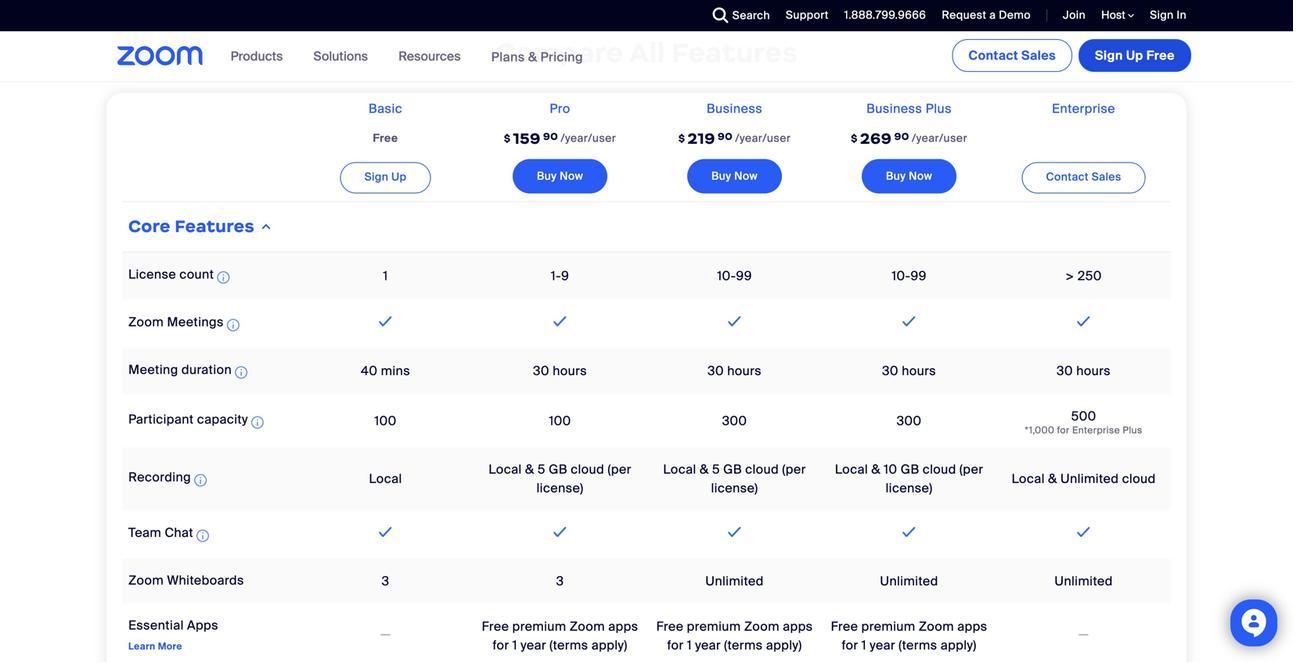Task type: locate. For each thing, give the bounding box(es) containing it.
compare all features
[[495, 36, 798, 70]]

1 horizontal spatial 10-99
[[892, 268, 927, 285]]

core features application
[[122, 93, 1171, 663]]

2 90 from the left
[[718, 130, 733, 143]]

3 premium from the left
[[861, 619, 915, 636]]

now down $ 269 90 /year/user
[[909, 169, 932, 184]]

buy now down $ 219 90 /year/user on the top
[[711, 169, 758, 184]]

1 horizontal spatial 10-
[[892, 268, 911, 285]]

2 horizontal spatial gb
[[901, 462, 919, 478]]

included image
[[375, 312, 396, 331], [724, 312, 745, 331], [899, 312, 919, 331], [375, 523, 396, 542], [550, 523, 570, 542], [724, 523, 745, 542], [899, 523, 919, 542]]

zoom meetings application
[[128, 314, 243, 335]]

1 100 from the left
[[374, 413, 397, 430]]

0 horizontal spatial 5
[[538, 462, 545, 478]]

buy now link down $ 269 90 /year/user
[[862, 159, 957, 194]]

2 horizontal spatial now
[[909, 169, 932, 184]]

sign down host
[[1095, 47, 1123, 64]]

0 horizontal spatial /year/user
[[561, 131, 616, 146]]

0 horizontal spatial 10-99
[[717, 268, 752, 285]]

plus up $ 269 90 /year/user
[[926, 101, 952, 117]]

0 horizontal spatial sign
[[364, 170, 388, 184]]

1.888.799.9666 button
[[833, 0, 930, 31], [844, 8, 926, 22]]

0 horizontal spatial features
[[175, 216, 255, 237]]

3 apply) from the left
[[941, 638, 977, 654]]

sign for sign up
[[364, 170, 388, 184]]

sign inside "button"
[[1095, 47, 1123, 64]]

2 buy now from the left
[[711, 169, 758, 184]]

2 horizontal spatial /year/user
[[912, 131, 967, 146]]

0 horizontal spatial buy
[[537, 169, 557, 184]]

2 300 from the left
[[897, 413, 922, 430]]

free
[[1146, 47, 1175, 64], [373, 131, 398, 146], [482, 619, 509, 636], [656, 619, 684, 636], [831, 619, 858, 636]]

1 horizontal spatial 90
[[718, 130, 733, 143]]

enterprise down meetings 'navigation'
[[1052, 101, 1115, 117]]

enterprise inside 500 *1,000 for enterprise plus
[[1072, 425, 1120, 437]]

1 horizontal spatial features
[[672, 36, 798, 70]]

1 horizontal spatial plus
[[1123, 425, 1142, 437]]

3 30 hours from the left
[[882, 363, 936, 380]]

join
[[1063, 8, 1086, 22]]

1 horizontal spatial apply)
[[766, 638, 802, 654]]

$ for 159
[[504, 132, 511, 145]]

demo
[[999, 8, 1031, 22]]

zoom inside zoom meetings application
[[128, 314, 164, 331]]

contact
[[969, 47, 1018, 64], [1046, 170, 1089, 184]]

0 horizontal spatial 3
[[382, 574, 389, 590]]

3 (terms from the left
[[899, 638, 937, 654]]

free premium zoom apps for 1 year (terms apply)
[[482, 619, 638, 654], [656, 619, 813, 654], [831, 619, 987, 654]]

$ for 219
[[678, 132, 685, 145]]

0 horizontal spatial now
[[560, 169, 583, 184]]

1 vertical spatial enterprise
[[1072, 425, 1120, 437]]

now down $ 159 90 /year/user
[[560, 169, 583, 184]]

contact sales inside meetings 'navigation'
[[969, 47, 1056, 64]]

1 horizontal spatial now
[[734, 169, 758, 184]]

0 horizontal spatial premium
[[512, 619, 566, 636]]

buy for 219
[[711, 169, 731, 184]]

3 buy from the left
[[886, 169, 906, 184]]

host button
[[1101, 8, 1134, 23]]

$ 219 90 /year/user
[[678, 129, 791, 148]]

1 vertical spatial sales
[[1092, 170, 1121, 184]]

1 10- from the left
[[717, 268, 736, 285]]

3 (per from the left
[[960, 462, 983, 478]]

1 horizontal spatial business
[[866, 101, 922, 117]]

0 horizontal spatial business
[[707, 101, 763, 117]]

0 horizontal spatial up
[[391, 170, 407, 184]]

1 30 hours from the left
[[533, 363, 587, 380]]

1 horizontal spatial apps
[[783, 619, 813, 636]]

1 horizontal spatial 100
[[549, 413, 571, 430]]

2 now from the left
[[734, 169, 758, 184]]

2 horizontal spatial buy now
[[886, 169, 932, 184]]

90 right the "269"
[[894, 130, 909, 143]]

1 horizontal spatial not included image
[[1076, 626, 1091, 645]]

2 not included image from the left
[[1076, 626, 1091, 645]]

enterprise
[[1052, 101, 1115, 117], [1072, 425, 1120, 437]]

license) inside local & 10 gb cloud (per license)
[[886, 481, 933, 497]]

1 /year/user from the left
[[561, 131, 616, 146]]

1 horizontal spatial license)
[[711, 481, 758, 497]]

0 horizontal spatial (terms
[[550, 638, 588, 654]]

plus right 500
[[1123, 425, 1142, 437]]

right image
[[258, 220, 274, 233]]

90 inside $ 219 90 /year/user
[[718, 130, 733, 143]]

participant capacity image
[[251, 414, 264, 433]]

learn
[[128, 641, 155, 653]]

1 horizontal spatial 5
[[712, 462, 720, 478]]

2 horizontal spatial premium
[[861, 619, 915, 636]]

gb inside local & 10 gb cloud (per license)
[[901, 462, 919, 478]]

2 license) from the left
[[711, 481, 758, 497]]

sign in link
[[1138, 0, 1194, 31], [1150, 8, 1187, 22]]

0 horizontal spatial sales
[[1021, 47, 1056, 64]]

3 $ from the left
[[851, 132, 858, 145]]

0 vertical spatial contact sales
[[969, 47, 1056, 64]]

1 horizontal spatial 3
[[556, 574, 564, 590]]

30 hours
[[533, 363, 587, 380], [708, 363, 762, 380], [882, 363, 936, 380], [1057, 363, 1111, 380]]

for
[[1057, 425, 1070, 437], [493, 638, 509, 654], [667, 638, 684, 654], [842, 638, 858, 654]]

/year/user inside $ 219 90 /year/user
[[735, 131, 791, 146]]

up inside sign up free "button"
[[1126, 47, 1143, 64]]

request a demo link
[[930, 0, 1035, 31], [942, 8, 1031, 22]]

sign
[[1150, 8, 1174, 22], [1095, 47, 1123, 64], [364, 170, 388, 184]]

business plus
[[866, 101, 952, 117]]

duration
[[182, 362, 232, 378]]

0 horizontal spatial 10-
[[717, 268, 736, 285]]

3 hours from the left
[[902, 363, 936, 380]]

0 horizontal spatial 90
[[543, 130, 558, 143]]

2 horizontal spatial buy now link
[[862, 159, 957, 194]]

90 for 269
[[894, 130, 909, 143]]

1 90 from the left
[[543, 130, 558, 143]]

participant capacity application
[[128, 412, 267, 433]]

meeting duration application
[[128, 362, 251, 383]]

1 vertical spatial plus
[[1123, 425, 1142, 437]]

$ left the "269"
[[851, 132, 858, 145]]

2 local & 5 gb cloud (per license) from the left
[[663, 462, 806, 497]]

1 horizontal spatial sign
[[1095, 47, 1123, 64]]

3
[[382, 574, 389, 590], [556, 574, 564, 590]]

1 horizontal spatial 300
[[897, 413, 922, 430]]

up down basic
[[391, 170, 407, 184]]

1 vertical spatial contact sales
[[1046, 170, 1121, 184]]

2 30 from the left
[[708, 363, 724, 380]]

$ inside $ 269 90 /year/user
[[851, 132, 858, 145]]

90 inside $ 269 90 /year/user
[[894, 130, 909, 143]]

buy
[[537, 169, 557, 184], [711, 169, 731, 184], [886, 169, 906, 184]]

features
[[672, 36, 798, 70], [175, 216, 255, 237]]

1 horizontal spatial buy now
[[711, 169, 758, 184]]

premium
[[512, 619, 566, 636], [687, 619, 741, 636], [861, 619, 915, 636]]

features down search button
[[672, 36, 798, 70]]

$ inside $ 159 90 /year/user
[[504, 132, 511, 145]]

team
[[128, 525, 161, 542]]

plans & pricing link
[[491, 49, 583, 65], [491, 49, 583, 65]]

3 now from the left
[[909, 169, 932, 184]]

1 horizontal spatial year
[[695, 638, 721, 654]]

1 300 from the left
[[722, 413, 747, 430]]

90 for 219
[[718, 130, 733, 143]]

buy now for 219
[[711, 169, 758, 184]]

business up $ 219 90 /year/user on the top
[[707, 101, 763, 117]]

1 horizontal spatial sales
[[1092, 170, 1121, 184]]

0 horizontal spatial (per
[[608, 462, 631, 478]]

2 (per from the left
[[782, 462, 806, 478]]

1 horizontal spatial gb
[[723, 462, 742, 478]]

0 horizontal spatial free premium zoom apps for 1 year (terms apply)
[[482, 619, 638, 654]]

2 buy now link from the left
[[687, 159, 782, 194]]

/year/user down pro
[[561, 131, 616, 146]]

1 premium from the left
[[512, 619, 566, 636]]

1 vertical spatial sign
[[1095, 47, 1123, 64]]

2 /year/user from the left
[[735, 131, 791, 146]]

0 horizontal spatial not included image
[[378, 626, 393, 645]]

a
[[989, 8, 996, 22]]

buy now link
[[513, 159, 608, 194], [687, 159, 782, 194], [862, 159, 957, 194]]

local & 5 gb cloud (per license)
[[489, 462, 631, 497], [663, 462, 806, 497]]

2 horizontal spatial apply)
[[941, 638, 977, 654]]

year
[[521, 638, 546, 654], [695, 638, 721, 654], [870, 638, 895, 654]]

0 horizontal spatial contact
[[969, 47, 1018, 64]]

0 horizontal spatial local & 5 gb cloud (per license)
[[489, 462, 631, 497]]

included image down 1-9
[[550, 312, 570, 331]]

sign down basic
[[364, 170, 388, 184]]

0 horizontal spatial 100
[[374, 413, 397, 430]]

buy now link down $ 219 90 /year/user on the top
[[687, 159, 782, 194]]

zoom
[[128, 314, 164, 331], [128, 573, 164, 589], [570, 619, 605, 636], [744, 619, 780, 636], [919, 619, 954, 636]]

0 horizontal spatial buy now
[[537, 169, 583, 184]]

contact sales
[[969, 47, 1056, 64], [1046, 170, 1121, 184]]

1 horizontal spatial up
[[1126, 47, 1143, 64]]

2 horizontal spatial 90
[[894, 130, 909, 143]]

count
[[179, 267, 214, 283]]

&
[[528, 49, 537, 65], [525, 462, 534, 478], [700, 462, 709, 478], [871, 462, 881, 478], [1048, 471, 1057, 488]]

1 vertical spatial contact
[[1046, 170, 1089, 184]]

1 license) from the left
[[537, 481, 584, 497]]

90
[[543, 130, 558, 143], [718, 130, 733, 143], [894, 130, 909, 143]]

1 horizontal spatial contact
[[1046, 170, 1089, 184]]

2 (terms from the left
[[724, 638, 763, 654]]

1 horizontal spatial (per
[[782, 462, 806, 478]]

buy now
[[537, 169, 583, 184], [711, 169, 758, 184], [886, 169, 932, 184]]

sign left the in on the right of page
[[1150, 8, 1174, 22]]

1 vertical spatial features
[[175, 216, 255, 237]]

buy now down $ 159 90 /year/user
[[537, 169, 583, 184]]

2 horizontal spatial sign
[[1150, 8, 1174, 22]]

/year/user inside $ 159 90 /year/user
[[561, 131, 616, 146]]

0 horizontal spatial gb
[[549, 462, 567, 478]]

/year/user down business plus
[[912, 131, 967, 146]]

sign for sign in
[[1150, 8, 1174, 22]]

0 horizontal spatial buy now link
[[513, 159, 608, 194]]

0 vertical spatial sign
[[1150, 8, 1174, 22]]

included image down local & unlimited cloud
[[1073, 523, 1094, 542]]

$ inside $ 219 90 /year/user
[[678, 132, 685, 145]]

2 horizontal spatial $
[[851, 132, 858, 145]]

features up count
[[175, 216, 255, 237]]

269
[[860, 129, 892, 148]]

sales
[[1021, 47, 1056, 64], [1092, 170, 1121, 184]]

0 vertical spatial contact sales link
[[952, 39, 1072, 72]]

/year/user for 219
[[735, 131, 791, 146]]

included image for team chat
[[1073, 523, 1094, 542]]

30
[[533, 363, 549, 380], [708, 363, 724, 380], [882, 363, 898, 380], [1057, 363, 1073, 380]]

/year/user inside $ 269 90 /year/user
[[912, 131, 967, 146]]

3 buy now from the left
[[886, 169, 932, 184]]

join link
[[1051, 0, 1090, 31], [1063, 8, 1086, 22]]

meetings navigation
[[949, 31, 1194, 75]]

$ 269 90 /year/user
[[851, 129, 967, 148]]

now down $ 219 90 /year/user on the top
[[734, 169, 758, 184]]

4 30 from the left
[[1057, 363, 1073, 380]]

2 horizontal spatial year
[[870, 638, 895, 654]]

0 vertical spatial sales
[[1021, 47, 1056, 64]]

0 horizontal spatial plus
[[926, 101, 952, 117]]

1 horizontal spatial /year/user
[[735, 131, 791, 146]]

1 buy now link from the left
[[513, 159, 608, 194]]

1 business from the left
[[707, 101, 763, 117]]

5
[[538, 462, 545, 478], [712, 462, 720, 478]]

buy down $ 269 90 /year/user
[[886, 169, 906, 184]]

recording image
[[194, 472, 207, 490]]

1 $ from the left
[[504, 132, 511, 145]]

1 horizontal spatial $
[[678, 132, 685, 145]]

sign up
[[364, 170, 407, 184]]

now for 159
[[560, 169, 583, 184]]

resources
[[398, 48, 461, 65]]

support link
[[774, 0, 833, 31], [786, 8, 829, 22]]

2 horizontal spatial (terms
[[899, 638, 937, 654]]

included image
[[550, 312, 570, 331], [1073, 312, 1094, 331], [1073, 523, 1094, 542]]

0 vertical spatial features
[[672, 36, 798, 70]]

apply)
[[592, 638, 627, 654], [766, 638, 802, 654], [941, 638, 977, 654]]

1 apply) from the left
[[592, 638, 627, 654]]

sales inside core features application
[[1092, 170, 1121, 184]]

3 90 from the left
[[894, 130, 909, 143]]

1 horizontal spatial 99
[[911, 268, 927, 285]]

40
[[361, 363, 378, 380]]

up inside sign up link
[[391, 170, 407, 184]]

buy now for 159
[[537, 169, 583, 184]]

2 horizontal spatial (per
[[960, 462, 983, 478]]

0 vertical spatial contact
[[969, 47, 1018, 64]]

banner containing contact sales
[[99, 31, 1194, 83]]

$ left 159
[[504, 132, 511, 145]]

enterprise up local & unlimited cloud
[[1072, 425, 1120, 437]]

buy down $ 159 90 /year/user
[[537, 169, 557, 184]]

2 horizontal spatial free premium zoom apps for 1 year (terms apply)
[[831, 619, 987, 654]]

4 hours from the left
[[1076, 363, 1111, 380]]

2 business from the left
[[866, 101, 922, 117]]

2 vertical spatial sign
[[364, 170, 388, 184]]

2 3 from the left
[[556, 574, 564, 590]]

banner
[[99, 31, 1194, 83]]

unlimited
[[1061, 471, 1119, 488], [705, 574, 764, 590], [880, 574, 938, 590], [1055, 574, 1113, 590]]

now
[[560, 169, 583, 184], [734, 169, 758, 184], [909, 169, 932, 184]]

1 horizontal spatial premium
[[687, 619, 741, 636]]

3 gb from the left
[[901, 462, 919, 478]]

up down host dropdown button
[[1126, 47, 1143, 64]]

90 for 159
[[543, 130, 558, 143]]

/year/user for 269
[[912, 131, 967, 146]]

/year/user right 219
[[735, 131, 791, 146]]

0 vertical spatial enterprise
[[1052, 101, 1115, 117]]

1 buy now from the left
[[537, 169, 583, 184]]

>
[[1066, 268, 1074, 285]]

0 horizontal spatial $
[[504, 132, 511, 145]]

1 horizontal spatial buy now link
[[687, 159, 782, 194]]

2 $ from the left
[[678, 132, 685, 145]]

3 buy now link from the left
[[862, 159, 957, 194]]

1-9
[[551, 268, 569, 285]]

sign inside core features application
[[364, 170, 388, 184]]

$ left 219
[[678, 132, 685, 145]]

0 vertical spatial up
[[1126, 47, 1143, 64]]

1 now from the left
[[560, 169, 583, 184]]

2 horizontal spatial buy
[[886, 169, 906, 184]]

1 horizontal spatial buy
[[711, 169, 731, 184]]

up
[[1126, 47, 1143, 64], [391, 170, 407, 184]]

3 license) from the left
[[886, 481, 933, 497]]

2 horizontal spatial license)
[[886, 481, 933, 497]]

(terms
[[550, 638, 588, 654], [724, 638, 763, 654], [899, 638, 937, 654]]

2 horizontal spatial apps
[[957, 619, 987, 636]]

0 horizontal spatial 300
[[722, 413, 747, 430]]

participant
[[128, 412, 194, 428]]

contact inside meetings 'navigation'
[[969, 47, 1018, 64]]

90 right 219
[[718, 130, 733, 143]]

1 buy from the left
[[537, 169, 557, 184]]

/year/user for 159
[[561, 131, 616, 146]]

90 inside $ 159 90 /year/user
[[543, 130, 558, 143]]

1 horizontal spatial (terms
[[724, 638, 763, 654]]

3 /year/user from the left
[[912, 131, 967, 146]]

10-
[[717, 268, 736, 285], [892, 268, 911, 285]]

0 horizontal spatial license)
[[537, 481, 584, 497]]

300
[[722, 413, 747, 430], [897, 413, 922, 430]]

99
[[736, 268, 752, 285], [911, 268, 927, 285]]

business
[[707, 101, 763, 117], [866, 101, 922, 117]]

90 right 159
[[543, 130, 558, 143]]

buy now link down $ 159 90 /year/user
[[513, 159, 608, 194]]

compare
[[495, 36, 623, 70]]

included image down > 250
[[1073, 312, 1094, 331]]

0 horizontal spatial apply)
[[592, 638, 627, 654]]

0 horizontal spatial apps
[[608, 619, 638, 636]]

2 100 from the left
[[549, 413, 571, 430]]

license count
[[128, 267, 214, 283]]

contact sales link inside meetings 'navigation'
[[952, 39, 1072, 72]]

business up $ 269 90 /year/user
[[866, 101, 922, 117]]

1 vertical spatial up
[[391, 170, 407, 184]]

buy now down $ 269 90 /year/user
[[886, 169, 932, 184]]

2 buy from the left
[[711, 169, 731, 184]]

1 horizontal spatial local & 5 gb cloud (per license)
[[663, 462, 806, 497]]

resources button
[[398, 31, 468, 81]]

1 horizontal spatial free premium zoom apps for 1 year (terms apply)
[[656, 619, 813, 654]]

buy down $ 219 90 /year/user on the top
[[711, 169, 731, 184]]

not included image
[[378, 626, 393, 645], [1076, 626, 1091, 645]]

0 horizontal spatial year
[[521, 638, 546, 654]]

(per
[[608, 462, 631, 478], [782, 462, 806, 478], [960, 462, 983, 478]]

2 gb from the left
[[723, 462, 742, 478]]

gb
[[549, 462, 567, 478], [723, 462, 742, 478], [901, 462, 919, 478]]

> 250
[[1066, 268, 1102, 285]]

10-99
[[717, 268, 752, 285], [892, 268, 927, 285]]

0 horizontal spatial 99
[[736, 268, 752, 285]]



Task type: describe. For each thing, give the bounding box(es) containing it.
learn more link
[[128, 641, 182, 653]]

3 year from the left
[[870, 638, 895, 654]]

join link left host
[[1051, 0, 1090, 31]]

request
[[942, 8, 987, 22]]

500
[[1071, 409, 1096, 425]]

1 10-99 from the left
[[717, 268, 752, 285]]

zoom meetings image
[[227, 316, 239, 335]]

buy now link for 269
[[862, 159, 957, 194]]

2 apply) from the left
[[766, 638, 802, 654]]

(per inside local & 10 gb cloud (per license)
[[960, 462, 983, 478]]

1 gb from the left
[[549, 462, 567, 478]]

1 (terms from the left
[[550, 638, 588, 654]]

team chat image
[[196, 527, 209, 546]]

1 hours from the left
[[553, 363, 587, 380]]

10
[[884, 462, 897, 478]]

product information navigation
[[219, 31, 595, 83]]

2 5 from the left
[[712, 462, 720, 478]]

chat
[[165, 525, 193, 542]]

business for business
[[707, 101, 763, 117]]

& inside 'product information' navigation
[[528, 49, 537, 65]]

40 mins
[[361, 363, 410, 380]]

contact inside core features application
[[1046, 170, 1089, 184]]

sign up free button
[[1079, 39, 1191, 72]]

products
[[231, 48, 283, 65]]

1-
[[551, 268, 561, 285]]

2 apps from the left
[[783, 619, 813, 636]]

sign up link
[[340, 163, 431, 194]]

in
[[1177, 8, 1187, 22]]

contact sales inside core features application
[[1046, 170, 1121, 184]]

2 99 from the left
[[911, 268, 927, 285]]

& inside local & 10 gb cloud (per license)
[[871, 462, 881, 478]]

whiteboards
[[167, 573, 244, 589]]

more
[[158, 641, 182, 653]]

free inside "button"
[[1146, 47, 1175, 64]]

1 not included image from the left
[[378, 626, 393, 645]]

1 year from the left
[[521, 638, 546, 654]]

search
[[732, 8, 770, 23]]

plans
[[491, 49, 525, 65]]

1 local & 5 gb cloud (per license) from the left
[[489, 462, 631, 497]]

2 10- from the left
[[892, 268, 911, 285]]

business for business plus
[[866, 101, 922, 117]]

solutions
[[313, 48, 368, 65]]

1 99 from the left
[[736, 268, 752, 285]]

now for 269
[[909, 169, 932, 184]]

meetings
[[167, 314, 224, 331]]

license count application
[[128, 267, 233, 287]]

sign for sign up free
[[1095, 47, 1123, 64]]

host
[[1101, 8, 1128, 22]]

219
[[688, 129, 715, 148]]

1 (per from the left
[[608, 462, 631, 478]]

1 free premium zoom apps for 1 year (terms apply) from the left
[[482, 619, 638, 654]]

1 3 from the left
[[382, 574, 389, 590]]

team chat application
[[128, 525, 212, 546]]

buy now link for 159
[[513, 159, 608, 194]]

participant capacity
[[128, 412, 248, 428]]

plans & pricing
[[491, 49, 583, 65]]

$ for 269
[[851, 132, 858, 145]]

1 vertical spatial contact sales link
[[1022, 163, 1146, 194]]

3 apps from the left
[[957, 619, 987, 636]]

159
[[513, 129, 541, 148]]

local & 10 gb cloud (per license)
[[835, 462, 983, 497]]

included image for zoom meetings
[[1073, 312, 1094, 331]]

mins
[[381, 363, 410, 380]]

local & unlimited cloud
[[1012, 471, 1156, 488]]

pricing
[[540, 49, 583, 65]]

sales inside meetings 'navigation'
[[1021, 47, 1056, 64]]

essential apps learn more
[[128, 618, 218, 653]]

1.888.799.9666
[[844, 8, 926, 22]]

3 30 from the left
[[882, 363, 898, 380]]

zoom logo image
[[117, 46, 203, 66]]

capacity
[[197, 412, 248, 428]]

2 hours from the left
[[727, 363, 762, 380]]

sign up free
[[1095, 47, 1175, 64]]

team chat
[[128, 525, 193, 542]]

apps
[[187, 618, 218, 634]]

buy now for 269
[[886, 169, 932, 184]]

request a demo
[[942, 8, 1031, 22]]

essential
[[128, 618, 184, 634]]

features inside cell
[[175, 216, 255, 237]]

meeting
[[128, 362, 178, 378]]

$ 159 90 /year/user
[[504, 129, 616, 148]]

core
[[128, 216, 171, 237]]

join link up meetings 'navigation'
[[1063, 8, 1086, 22]]

zoom meetings
[[128, 314, 224, 331]]

zoom whiteboards
[[128, 573, 244, 589]]

2 30 hours from the left
[[708, 363, 762, 380]]

basic
[[369, 101, 402, 117]]

1 5 from the left
[[538, 462, 545, 478]]

500 *1,000 for enterprise plus
[[1025, 409, 1142, 437]]

1 30 from the left
[[533, 363, 549, 380]]

2 year from the left
[[695, 638, 721, 654]]

buy for 269
[[886, 169, 906, 184]]

for inside 500 *1,000 for enterprise plus
[[1057, 425, 1070, 437]]

2 premium from the left
[[687, 619, 741, 636]]

all
[[629, 36, 665, 70]]

license
[[128, 267, 176, 283]]

cloud inside local & 10 gb cloud (per license)
[[923, 462, 956, 478]]

meeting duration
[[128, 362, 232, 378]]

core features
[[128, 216, 255, 237]]

solutions button
[[313, 31, 375, 81]]

meeting duration image
[[235, 364, 247, 383]]

pro
[[550, 101, 570, 117]]

recording
[[128, 470, 191, 486]]

recording application
[[128, 470, 210, 490]]

core features cell
[[122, 209, 1171, 246]]

9
[[561, 268, 569, 285]]

license count image
[[217, 268, 230, 287]]

1 apps from the left
[[608, 619, 638, 636]]

2 free premium zoom apps for 1 year (terms apply) from the left
[[656, 619, 813, 654]]

250
[[1078, 268, 1102, 285]]

*1,000
[[1025, 425, 1055, 437]]

buy for 159
[[537, 169, 557, 184]]

products button
[[231, 31, 290, 81]]

support
[[786, 8, 829, 22]]

search button
[[701, 0, 774, 31]]

3 free premium zoom apps for 1 year (terms apply) from the left
[[831, 619, 987, 654]]

2 10-99 from the left
[[892, 268, 927, 285]]

buy now link for 219
[[687, 159, 782, 194]]

now for 219
[[734, 169, 758, 184]]

plus inside 500 *1,000 for enterprise plus
[[1123, 425, 1142, 437]]

0 vertical spatial plus
[[926, 101, 952, 117]]

up for sign up free
[[1126, 47, 1143, 64]]

local inside local & 10 gb cloud (per license)
[[835, 462, 868, 478]]

4 30 hours from the left
[[1057, 363, 1111, 380]]

sign in
[[1150, 8, 1187, 22]]

up for sign up
[[391, 170, 407, 184]]



Task type: vqa. For each thing, say whether or not it's contained in the screenshot.
third (terms from the right
yes



